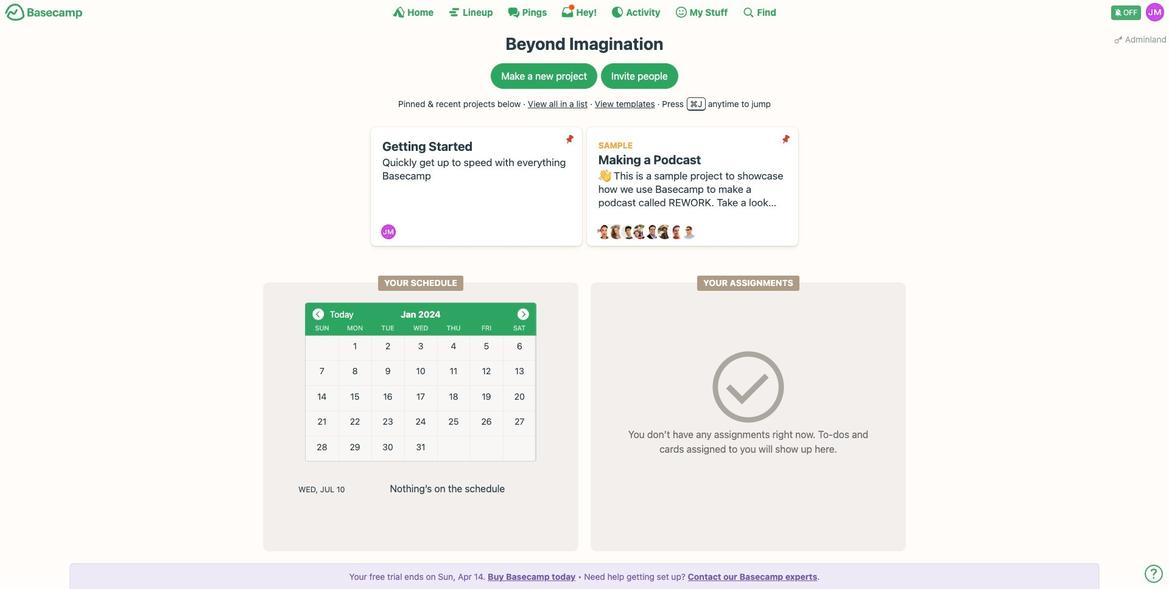 Task type: describe. For each thing, give the bounding box(es) containing it.
switch accounts image
[[5, 3, 83, 22]]

jennifer young image
[[634, 225, 648, 240]]

0 horizontal spatial jer mill image
[[382, 225, 396, 240]]

main element
[[0, 0, 1170, 24]]

nicole katz image
[[658, 225, 672, 240]]

jer mill image inside 'main' element
[[1147, 3, 1165, 21]]

steve marsh image
[[670, 225, 684, 240]]

cheryl walters image
[[610, 225, 624, 240]]



Task type: vqa. For each thing, say whether or not it's contained in the screenshot.
Victor Cooper Image
yes



Task type: locate. For each thing, give the bounding box(es) containing it.
1 vertical spatial jer mill image
[[382, 225, 396, 240]]

victor cooper image
[[682, 225, 697, 240]]

jer mill image
[[1147, 3, 1165, 21], [382, 225, 396, 240]]

0 vertical spatial jer mill image
[[1147, 3, 1165, 21]]

jared davis image
[[622, 225, 636, 240]]

annie bryan image
[[598, 225, 612, 240]]

keyboard shortcut: ⌘ + / image
[[743, 6, 755, 18]]

1 horizontal spatial jer mill image
[[1147, 3, 1165, 21]]

josh fiske image
[[646, 225, 660, 240]]



